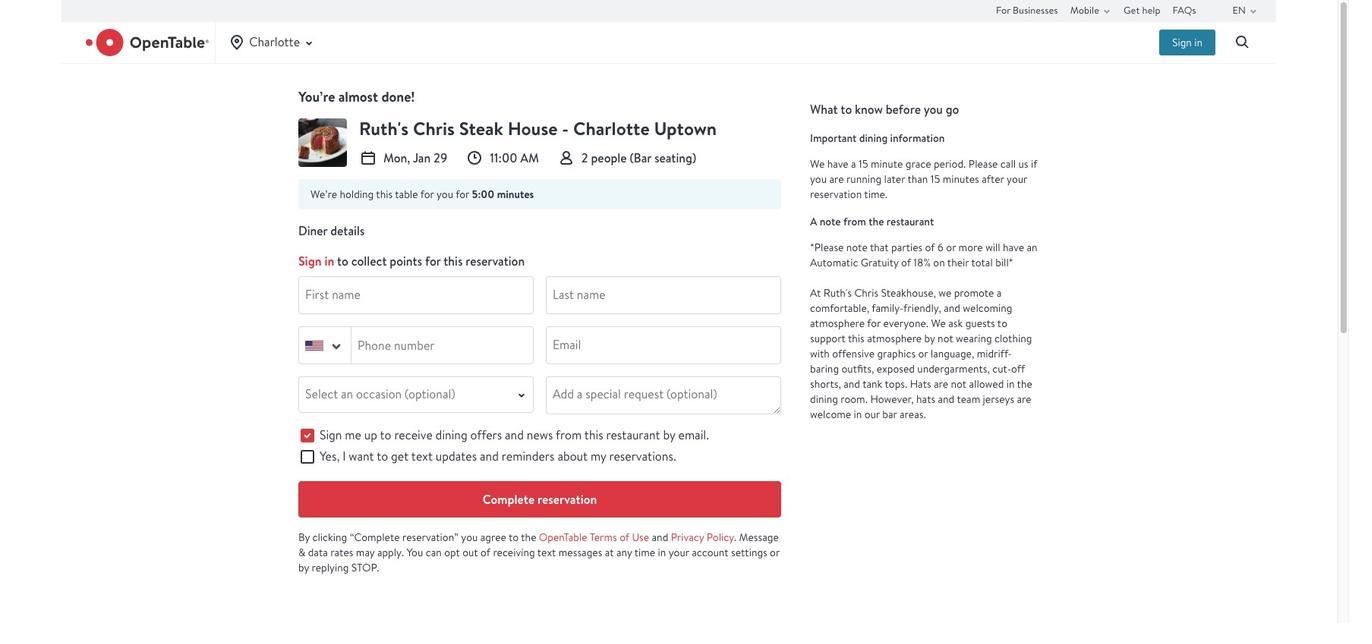 Task type: locate. For each thing, give the bounding box(es) containing it.
with
[[810, 347, 830, 361]]

1 horizontal spatial text
[[538, 546, 556, 560]]

not up language,
[[938, 332, 954, 346]]

we
[[810, 157, 825, 171], [932, 317, 946, 330]]

15 right than
[[931, 172, 941, 186]]

your inside . message & data rates may apply. you can opt out of receiving text messages at any time in your account settings or by replying stop.
[[669, 546, 690, 560]]

tank
[[863, 377, 883, 391]]

note right a
[[820, 215, 841, 229]]

this
[[376, 188, 393, 201], [444, 253, 463, 270], [848, 332, 865, 346], [585, 428, 604, 444]]

1 vertical spatial dining
[[810, 393, 838, 406]]

sign inside sign in button
[[1173, 36, 1192, 49]]

0 horizontal spatial your
[[669, 546, 690, 560]]

11:00 am
[[490, 150, 539, 166]]

to up the clothing
[[998, 317, 1008, 330]]

are inside we have a 15 minute grace period. please call us if you are running later than 15 minutes after your reservation time.
[[830, 172, 844, 186]]

1 vertical spatial atmosphere
[[867, 332, 922, 346]]

am
[[520, 150, 539, 166]]

in left the our
[[854, 408, 862, 422]]

a inside *please note that parties of 6 or more will have an automatic gratuity of 18% on their total bill* at ruth's chris steakhouse, we promote a comfortable, family-friendly, and welcoming atmosphere for everyone.  we ask guests to support this atmosphere by not wearing clothing with offensive graphics or language, midriff- baring outfits, exposed undergarments, cut-off shorts, and tank tops. hats are not allowed in the dining room. however, hats and team jerseys are welcome in our bar areas.
[[997, 286, 1002, 300]]

Add a special request (optional) text field
[[547, 377, 781, 414]]

from
[[844, 215, 867, 229], [556, 428, 582, 444]]

your for in
[[669, 546, 690, 560]]

or down message
[[770, 546, 780, 560]]

charlotte up people at top
[[573, 116, 650, 141]]

15 up running
[[859, 157, 869, 171]]

know
[[855, 101, 883, 118]]

1 horizontal spatial reservation
[[538, 491, 597, 508]]

1 vertical spatial 15
[[931, 172, 941, 186]]

sign up yes,
[[320, 428, 342, 444]]

text inside . message & data rates may apply. you can opt out of receiving text messages at any time in your account settings or by replying stop.
[[538, 546, 556, 560]]

0 horizontal spatial from
[[556, 428, 582, 444]]

1 horizontal spatial 15
[[931, 172, 941, 186]]

this right points
[[444, 253, 463, 270]]

a up welcoming
[[997, 286, 1002, 300]]

1 vertical spatial reservation
[[466, 253, 525, 270]]

1 horizontal spatial chris
[[855, 286, 879, 300]]

will
[[986, 241, 1001, 254]]

0 vertical spatial reservation
[[810, 188, 862, 201]]

for inside *please note that parties of 6 or more will have an automatic gratuity of 18% on their total bill* at ruth's chris steakhouse, we promote a comfortable, family-friendly, and welcoming atmosphere for everyone.  we ask guests to support this atmosphere by not wearing clothing with offensive graphics or language, midriff- baring outfits, exposed undergarments, cut-off shorts, and tank tops. hats are not allowed in the dining room. however, hats and team jerseys are welcome in our bar areas.
[[868, 317, 881, 330]]

(bar
[[630, 150, 652, 166]]

promote
[[955, 286, 995, 300]]

opentable terms of use link
[[539, 531, 650, 545]]

a up running
[[851, 157, 856, 171]]

2 horizontal spatial by
[[925, 332, 936, 346]]

minutes down period.
[[943, 172, 980, 186]]

this up offensive
[[848, 332, 865, 346]]

call
[[1001, 157, 1016, 171]]

sign for sign me up to receive dining offers and news from this restaurant by email.
[[320, 428, 342, 444]]

1 horizontal spatial restaurant
[[887, 215, 934, 229]]

1 vertical spatial ruth's
[[824, 286, 852, 300]]

minutes right 5:00
[[497, 187, 534, 202]]

we have a 15 minute grace period. please call us if you are running later than 15 minutes after your reservation time.
[[810, 157, 1038, 201]]

1 horizontal spatial dining
[[810, 393, 838, 406]]

1 vertical spatial a
[[997, 286, 1002, 300]]

1 vertical spatial text
[[538, 546, 556, 560]]

of up any at bottom left
[[620, 531, 630, 545]]

are down undergarments,
[[934, 377, 949, 391]]

0 vertical spatial a
[[851, 157, 856, 171]]

1 vertical spatial sign in button
[[298, 253, 334, 270]]

by left email.
[[663, 428, 676, 444]]

2 vertical spatial sign
[[320, 428, 342, 444]]

updates
[[436, 449, 477, 465]]

0 vertical spatial atmosphere
[[810, 317, 865, 330]]

or inside . message & data rates may apply. you can opt out of receiving text messages at any time in your account settings or by replying stop.
[[770, 546, 780, 560]]

1 horizontal spatial a
[[997, 286, 1002, 300]]

hats
[[910, 377, 932, 391]]

than
[[908, 172, 928, 186]]

2 vertical spatial reservation
[[538, 491, 597, 508]]

have
[[828, 157, 849, 171], [1003, 241, 1025, 254]]

2 horizontal spatial dining
[[860, 131, 888, 145]]

minute
[[871, 157, 903, 171]]

your down privacy
[[669, 546, 690, 560]]

1 vertical spatial have
[[1003, 241, 1025, 254]]

of inside . message & data rates may apply. you can opt out of receiving text messages at any time in your account settings or by replying stop.
[[481, 546, 491, 560]]

in
[[1195, 36, 1203, 49], [325, 253, 334, 270], [1007, 377, 1015, 391], [854, 408, 862, 422], [658, 546, 666, 560]]

the down off
[[1017, 377, 1033, 391]]

reminders
[[502, 449, 555, 465]]

friendly,
[[904, 302, 942, 315]]

agree
[[481, 531, 507, 545]]

0 horizontal spatial dining
[[436, 428, 468, 444]]

18%
[[914, 256, 931, 270]]

0 vertical spatial from
[[844, 215, 867, 229]]

important dining information
[[810, 131, 945, 145]]

this inside we're holding this table for you for 5:00 minutes
[[376, 188, 393, 201]]

are right jerseys
[[1017, 393, 1032, 406]]

to up "receiving"
[[509, 531, 519, 545]]

note left that
[[847, 241, 868, 254]]

sign in button down 'faqs' button
[[1160, 30, 1216, 55]]

sign down diner
[[298, 253, 322, 270]]

collect
[[351, 253, 387, 270]]

we're holding this table for you for 5:00 minutes
[[311, 187, 534, 202]]

restaurant up "reservations."
[[607, 428, 661, 444]]

1 vertical spatial the
[[1017, 377, 1033, 391]]

your inside we have a 15 minute grace period. please call us if you are running later than 15 minutes after your reservation time.
[[1007, 172, 1028, 186]]

0 vertical spatial by
[[925, 332, 936, 346]]

diner
[[298, 223, 328, 239]]

to right up
[[380, 428, 392, 444]]

have up bill* on the right top of page
[[1003, 241, 1025, 254]]

text down opentable
[[538, 546, 556, 560]]

1 horizontal spatial note
[[847, 241, 868, 254]]

reservation down 5:00
[[466, 253, 525, 270]]

1 horizontal spatial we
[[932, 317, 946, 330]]

0 horizontal spatial charlotte
[[249, 34, 300, 50]]

for down family-
[[868, 317, 881, 330]]

0 horizontal spatial note
[[820, 215, 841, 229]]

complete
[[483, 491, 535, 508]]

restaurant up parties
[[887, 215, 934, 229]]

our
[[865, 408, 880, 422]]

0 horizontal spatial ruth's
[[359, 116, 409, 141]]

1 vertical spatial note
[[847, 241, 868, 254]]

reservation"
[[403, 531, 459, 545]]

the up "receiving"
[[521, 531, 537, 545]]

and right the use
[[652, 531, 669, 545]]

0 vertical spatial are
[[830, 172, 844, 186]]

you up a
[[810, 172, 827, 186]]

.
[[734, 531, 737, 545]]

team
[[957, 393, 981, 406]]

graphics
[[878, 347, 916, 361]]

chris up family-
[[855, 286, 879, 300]]

1 vertical spatial chris
[[855, 286, 879, 300]]

1 vertical spatial your
[[669, 546, 690, 560]]

0 horizontal spatial a
[[851, 157, 856, 171]]

for businesses
[[997, 3, 1059, 16]]

1 horizontal spatial atmosphere
[[867, 332, 922, 346]]

support
[[810, 332, 846, 346]]

get
[[1124, 3, 1140, 16]]

a
[[851, 157, 856, 171], [997, 286, 1002, 300]]

the
[[869, 215, 884, 229], [1017, 377, 1033, 391], [521, 531, 537, 545]]

help
[[1143, 3, 1161, 16]]

have down important
[[828, 157, 849, 171]]

get help
[[1124, 3, 1161, 16]]

cut-
[[993, 362, 1012, 376]]

atmosphere down the comfortable, on the right of the page
[[810, 317, 865, 330]]

guests
[[966, 317, 996, 330]]

0 horizontal spatial by
[[298, 561, 309, 575]]

in right time
[[658, 546, 666, 560]]

sign for sign in
[[1173, 36, 1192, 49]]

dining down the shorts,
[[810, 393, 838, 406]]

1 horizontal spatial have
[[1003, 241, 1025, 254]]

1 vertical spatial minutes
[[497, 187, 534, 202]]

are left running
[[830, 172, 844, 186]]

0 vertical spatial note
[[820, 215, 841, 229]]

and up reminders
[[505, 428, 524, 444]]

dining
[[860, 131, 888, 145], [810, 393, 838, 406], [436, 428, 468, 444]]

0 horizontal spatial the
[[521, 531, 537, 545]]

0 horizontal spatial are
[[830, 172, 844, 186]]

2 horizontal spatial are
[[1017, 393, 1032, 406]]

0 vertical spatial charlotte
[[249, 34, 300, 50]]

2 horizontal spatial or
[[947, 241, 956, 254]]

dining up minute
[[860, 131, 888, 145]]

First name text field
[[299, 277, 533, 314]]

of right out
[[481, 546, 491, 560]]

the up that
[[869, 215, 884, 229]]

2 horizontal spatial the
[[1017, 377, 1033, 391]]

on
[[934, 256, 945, 270]]

your down us
[[1007, 172, 1028, 186]]

ruth's up the mon,
[[359, 116, 409, 141]]

text right get
[[412, 449, 433, 465]]

you down 29
[[437, 188, 453, 201]]

0 vertical spatial have
[[828, 157, 849, 171]]

you're almost done! element
[[298, 87, 782, 106]]

2 horizontal spatial reservation
[[810, 188, 862, 201]]

comfortable,
[[810, 302, 870, 315]]

points
[[390, 253, 422, 270]]

clicking
[[313, 531, 347, 545]]

not
[[938, 332, 954, 346], [951, 377, 967, 391]]

get
[[391, 449, 409, 465]]

hats
[[917, 393, 936, 406]]

0 horizontal spatial atmosphere
[[810, 317, 865, 330]]

0 horizontal spatial we
[[810, 157, 825, 171]]

0 vertical spatial ruth's
[[359, 116, 409, 141]]

atmosphere up graphics
[[867, 332, 922, 346]]

in down 'faqs' button
[[1195, 36, 1203, 49]]

a note from the restaurant
[[810, 215, 934, 229]]

0 vertical spatial we
[[810, 157, 825, 171]]

0 vertical spatial minutes
[[943, 172, 980, 186]]

by down &
[[298, 561, 309, 575]]

privacy
[[671, 531, 704, 545]]

or right graphics
[[919, 347, 928, 361]]

this left table
[[376, 188, 393, 201]]

we down important
[[810, 157, 825, 171]]

we left ask
[[932, 317, 946, 330]]

not down undergarments,
[[951, 377, 967, 391]]

2 vertical spatial are
[[1017, 393, 1032, 406]]

opt
[[444, 546, 460, 560]]

0 vertical spatial dining
[[860, 131, 888, 145]]

for right points
[[425, 253, 441, 270]]

steakhouse,
[[881, 286, 936, 300]]

opentable logo image
[[86, 29, 209, 56]]

details
[[331, 223, 365, 239]]

dining up updates
[[436, 428, 468, 444]]

2 vertical spatial by
[[298, 561, 309, 575]]

1 horizontal spatial your
[[1007, 172, 1028, 186]]

1 horizontal spatial are
[[934, 377, 949, 391]]

areas.
[[900, 408, 926, 422]]

please
[[969, 157, 998, 171]]

0 horizontal spatial have
[[828, 157, 849, 171]]

ruth's up the comfortable, on the right of the page
[[824, 286, 852, 300]]

0 vertical spatial text
[[412, 449, 433, 465]]

of down parties
[[902, 256, 911, 270]]

0 horizontal spatial minutes
[[497, 187, 534, 202]]

or
[[947, 241, 956, 254], [919, 347, 928, 361], [770, 546, 780, 560]]

from down the time.
[[844, 215, 867, 229]]

uptown
[[654, 116, 717, 141]]

time
[[635, 546, 656, 560]]

if
[[1031, 157, 1038, 171]]

0 vertical spatial 15
[[859, 157, 869, 171]]

by up language,
[[925, 332, 936, 346]]

1 vertical spatial sign
[[298, 253, 322, 270]]

1 horizontal spatial minutes
[[943, 172, 980, 186]]

and down offers
[[480, 449, 499, 465]]

1 vertical spatial charlotte
[[573, 116, 650, 141]]

charlotte up you're
[[249, 34, 300, 50]]

&
[[298, 546, 306, 560]]

complete reservation button
[[298, 482, 782, 518]]

0 vertical spatial restaurant
[[887, 215, 934, 229]]

reservation down running
[[810, 188, 862, 201]]

2 vertical spatial or
[[770, 546, 780, 560]]

2 vertical spatial the
[[521, 531, 537, 545]]

0 vertical spatial the
[[869, 215, 884, 229]]

data
[[308, 546, 328, 560]]

restaurant
[[887, 215, 934, 229], [607, 428, 661, 444]]

and up room. on the right bottom of page
[[844, 377, 861, 391]]

opentable
[[539, 531, 588, 545]]

chris up 29
[[413, 116, 455, 141]]

ruth's
[[359, 116, 409, 141], [824, 286, 852, 300]]

15
[[859, 157, 869, 171], [931, 172, 941, 186]]

2 people (bar seating)
[[582, 150, 697, 166]]

1 vertical spatial restaurant
[[607, 428, 661, 444]]

1 vertical spatial by
[[663, 428, 676, 444]]

note inside *please note that parties of 6 or more will have an automatic gratuity of 18% on their total bill* at ruth's chris steakhouse, we promote a comfortable, family-friendly, and welcoming atmosphere for everyone.  we ask guests to support this atmosphere by not wearing clothing with offensive graphics or language, midriff- baring outfits, exposed undergarments, cut-off shorts, and tank tops. hats are not allowed in the dining room. however, hats and team jerseys are welcome in our bar areas.
[[847, 241, 868, 254]]

1 vertical spatial are
[[934, 377, 949, 391]]

dining inside *please note that parties of 6 or more will have an automatic gratuity of 18% on their total bill* at ruth's chris steakhouse, we promote a comfortable, family-friendly, and welcoming atmosphere for everyone.  we ask guests to support this atmosphere by not wearing clothing with offensive graphics or language, midriff- baring outfits, exposed undergarments, cut-off shorts, and tank tops. hats are not allowed in the dining room. however, hats and team jerseys are welcome in our bar areas.
[[810, 393, 838, 406]]

sign in button down diner
[[298, 253, 334, 270]]

0 horizontal spatial or
[[770, 546, 780, 560]]

or right the 6
[[947, 241, 956, 254]]

bar
[[883, 408, 898, 422]]

1 horizontal spatial or
[[919, 347, 928, 361]]

0 vertical spatial sign
[[1173, 36, 1192, 49]]

reservation up opentable
[[538, 491, 597, 508]]

1 horizontal spatial sign in button
[[1160, 30, 1216, 55]]

1 vertical spatial we
[[932, 317, 946, 330]]

reservation inside we have a 15 minute grace period. please call us if you are running later than 15 minutes after your reservation time.
[[810, 188, 862, 201]]

0 horizontal spatial chris
[[413, 116, 455, 141]]

sign down 'faqs' button
[[1173, 36, 1192, 49]]

1 horizontal spatial from
[[844, 215, 867, 229]]

0 horizontal spatial restaurant
[[607, 428, 661, 444]]

have inside we have a 15 minute grace period. please call us if you are running later than 15 minutes after your reservation time.
[[828, 157, 849, 171]]

0 vertical spatial your
[[1007, 172, 1028, 186]]

from up 'about'
[[556, 428, 582, 444]]

we're
[[311, 188, 337, 201]]

to left get
[[377, 449, 388, 465]]

Last name text field
[[547, 277, 781, 314]]



Task type: vqa. For each thing, say whether or not it's contained in the screenshot.
than at right
yes



Task type: describe. For each thing, give the bounding box(es) containing it.
sign for sign in to collect points for this reservation
[[298, 253, 322, 270]]

you
[[407, 546, 423, 560]]

privacy policy link
[[671, 531, 734, 545]]

almost
[[338, 87, 378, 106]]

to right the what
[[841, 101, 852, 118]]

1 vertical spatial or
[[919, 347, 928, 361]]

a inside we have a 15 minute grace period. please call us if you are running later than 15 minutes after your reservation time.
[[851, 157, 856, 171]]

en button
[[1233, 0, 1263, 21]]

this inside *please note that parties of 6 or more will have an automatic gratuity of 18% on their total bill* at ruth's chris steakhouse, we promote a comfortable, family-friendly, and welcoming atmosphere for everyone.  we ask guests to support this atmosphere by not wearing clothing with offensive graphics or language, midriff- baring outfits, exposed undergarments, cut-off shorts, and tank tops. hats are not allowed in the dining room. however, hats and team jerseys are welcome in our bar areas.
[[848, 332, 865, 346]]

news
[[527, 428, 553, 444]]

you're almost done!
[[298, 87, 415, 106]]

everyone.
[[884, 317, 929, 330]]

of left the 6
[[926, 241, 935, 254]]

diner details
[[298, 223, 365, 239]]

mon, jan 29
[[384, 150, 448, 166]]

seating)
[[655, 150, 697, 166]]

reservation inside button
[[538, 491, 597, 508]]

for right table
[[420, 188, 434, 201]]

by inside . message & data rates may apply. you can opt out of receiving text messages at any time in your account settings or by replying stop.
[[298, 561, 309, 575]]

ruth's inside ruth's chris steak house - charlotte uptown link
[[359, 116, 409, 141]]

jan
[[413, 150, 431, 166]]

yes, i want to get text updates and reminders about my reservations.
[[320, 449, 677, 465]]

you left go
[[924, 101, 943, 118]]

in inside . message & data rates may apply. you can opt out of receiving text messages at any time in your account settings or by replying stop.
[[658, 546, 666, 560]]

automatic
[[810, 256, 859, 270]]

ruth's chris steak house - charlotte uptown link
[[359, 116, 782, 143]]

table
[[395, 188, 418, 201]]

1 vertical spatial not
[[951, 377, 967, 391]]

we inside *please note that parties of 6 or more will have an automatic gratuity of 18% on their total bill* at ruth's chris steakhouse, we promote a comfortable, family-friendly, and welcoming atmosphere for everyone.  we ask guests to support this atmosphere by not wearing clothing with offensive graphics or language, midriff- baring outfits, exposed undergarments, cut-off shorts, and tank tops. hats are not allowed in the dining room. however, hats and team jerseys are welcome in our bar areas.
[[932, 317, 946, 330]]

0 horizontal spatial text
[[412, 449, 433, 465]]

out
[[463, 546, 478, 560]]

en
[[1233, 3, 1246, 16]]

account
[[692, 546, 729, 560]]

0 vertical spatial or
[[947, 241, 956, 254]]

time.
[[865, 188, 888, 201]]

at
[[810, 286, 821, 300]]

0 horizontal spatial reservation
[[466, 253, 525, 270]]

and up ask
[[944, 302, 961, 315]]

offers
[[471, 428, 502, 444]]

0 vertical spatial chris
[[413, 116, 455, 141]]

to inside *please note that parties of 6 or more will have an automatic gratuity of 18% on their total bill* at ruth's chris steakhouse, we promote a comfortable, family-friendly, and welcoming atmosphere for everyone.  we ask guests to support this atmosphere by not wearing clothing with offensive graphics or language, midriff- baring outfits, exposed undergarments, cut-off shorts, and tank tops. hats are not allowed in the dining room. however, hats and team jerseys are welcome in our bar areas.
[[998, 317, 1008, 330]]

get help button
[[1124, 0, 1161, 21]]

note for that
[[847, 241, 868, 254]]

0 vertical spatial not
[[938, 332, 954, 346]]

my
[[591, 449, 607, 465]]

room.
[[841, 393, 868, 406]]

you inside we have a 15 minute grace period. please call us if you are running later than 15 minutes after your reservation time.
[[810, 172, 827, 186]]

terms
[[590, 531, 617, 545]]

1 horizontal spatial the
[[869, 215, 884, 229]]

tops.
[[885, 377, 908, 391]]

outfits,
[[842, 362, 875, 376]]

chris inside *please note that parties of 6 or more will have an automatic gratuity of 18% on their total bill* at ruth's chris steakhouse, we promote a comfortable, family-friendly, and welcoming atmosphere for everyone.  we ask guests to support this atmosphere by not wearing clothing with offensive graphics or language, midriff- baring outfits, exposed undergarments, cut-off shorts, and tank tops. hats are not allowed in the dining room. however, hats and team jerseys are welcome in our bar areas.
[[855, 286, 879, 300]]

you inside we're holding this table for you for 5:00 minutes
[[437, 188, 453, 201]]

note for from
[[820, 215, 841, 229]]

rates
[[331, 546, 354, 560]]

receiving
[[493, 546, 535, 560]]

your for after
[[1007, 172, 1028, 186]]

to left collect
[[337, 253, 349, 270]]

0 horizontal spatial 15
[[859, 157, 869, 171]]

1 horizontal spatial by
[[663, 428, 676, 444]]

mobile
[[1071, 3, 1100, 16]]

what
[[810, 101, 838, 118]]

information
[[891, 131, 945, 145]]

complete reservation
[[483, 491, 597, 508]]

0 horizontal spatial sign in button
[[298, 253, 334, 270]]

messages
[[559, 546, 603, 560]]

you're
[[298, 87, 335, 106]]

faqs
[[1173, 3, 1197, 16]]

1 horizontal spatial charlotte
[[573, 116, 650, 141]]

email.
[[679, 428, 709, 444]]

their
[[948, 256, 969, 270]]

we inside we have a 15 minute grace period. please call us if you are running later than 15 minutes after your reservation time.
[[810, 157, 825, 171]]

ruth's chris steak house - charlotte uptown
[[359, 116, 717, 141]]

midriff-
[[977, 347, 1012, 361]]

6
[[938, 241, 944, 254]]

important
[[810, 131, 857, 145]]

may
[[356, 546, 375, 560]]

i
[[343, 449, 346, 465]]

mobile button
[[1071, 0, 1117, 21]]

however,
[[871, 393, 914, 406]]

that
[[870, 241, 889, 254]]

can
[[426, 546, 442, 560]]

minutes inside we have a 15 minute grace period. please call us if you are running later than 15 minutes after your reservation time.
[[943, 172, 980, 186]]

off
[[1012, 362, 1026, 376]]

29
[[434, 150, 448, 166]]

in down off
[[1007, 377, 1015, 391]]

you up out
[[461, 531, 478, 545]]

before
[[886, 101, 921, 118]]

mon,
[[384, 150, 410, 166]]

2 vertical spatial dining
[[436, 428, 468, 444]]

by clicking "complete reservation" you agree to the opentable terms of use and privacy policy
[[298, 531, 734, 545]]

for left 5:00
[[456, 188, 469, 201]]

exposed
[[877, 362, 915, 376]]

Email email field
[[547, 327, 781, 364]]

Phone number telephone field
[[352, 327, 533, 364]]

total
[[972, 256, 993, 270]]

done!
[[382, 87, 415, 106]]

stop.
[[352, 561, 379, 575]]

0 vertical spatial sign in button
[[1160, 30, 1216, 55]]

house
[[508, 116, 558, 141]]

have inside *please note that parties of 6 or more will have an automatic gratuity of 18% on their total bill* at ruth's chris steakhouse, we promote a comfortable, family-friendly, and welcoming atmosphere for everyone.  we ask guests to support this atmosphere by not wearing clothing with offensive graphics or language, midriff- baring outfits, exposed undergarments, cut-off shorts, and tank tops. hats are not allowed in the dining room. however, hats and team jerseys are welcome in our bar areas.
[[1003, 241, 1025, 254]]

family-
[[872, 302, 904, 315]]

reservations.
[[609, 449, 677, 465]]

clothing
[[995, 332, 1032, 346]]

in down diner details
[[325, 253, 334, 270]]

search icon image
[[1234, 33, 1252, 52]]

grace
[[906, 157, 932, 171]]

this up my
[[585, 428, 604, 444]]

the inside *please note that parties of 6 or more will have an automatic gratuity of 18% on their total bill* at ruth's chris steakhouse, we promote a comfortable, family-friendly, and welcoming atmosphere for everyone.  we ask guests to support this atmosphere by not wearing clothing with offensive graphics or language, midriff- baring outfits, exposed undergarments, cut-off shorts, and tank tops. hats are not allowed in the dining room. however, hats and team jerseys are welcome in our bar areas.
[[1017, 377, 1033, 391]]

later
[[885, 172, 906, 186]]

parties
[[892, 241, 923, 254]]

businesses
[[1013, 3, 1059, 16]]

and right hats
[[938, 393, 955, 406]]

wearing
[[956, 332, 992, 346]]

replying
[[312, 561, 349, 575]]

any
[[617, 546, 632, 560]]

yes,
[[320, 449, 340, 465]]

jerseys
[[983, 393, 1015, 406]]

offensive
[[833, 347, 875, 361]]

by inside *please note that parties of 6 or more will have an automatic gratuity of 18% on their total bill* at ruth's chris steakhouse, we promote a comfortable, family-friendly, and welcoming atmosphere for everyone.  we ask guests to support this atmosphere by not wearing clothing with offensive graphics or language, midriff- baring outfits, exposed undergarments, cut-off shorts, and tank tops. hats are not allowed in the dining room. however, hats and team jerseys are welcome in our bar areas.
[[925, 332, 936, 346]]

ruth's inside *please note that parties of 6 or more will have an automatic gratuity of 18% on their total bill* at ruth's chris steakhouse, we promote a comfortable, family-friendly, and welcoming atmosphere for everyone.  we ask guests to support this atmosphere by not wearing clothing with offensive graphics or language, midriff- baring outfits, exposed undergarments, cut-off shorts, and tank tops. hats are not allowed in the dining room. however, hats and team jerseys are welcome in our bar areas.
[[824, 286, 852, 300]]

undergarments,
[[918, 362, 990, 376]]

about
[[558, 449, 588, 465]]

1 vertical spatial from
[[556, 428, 582, 444]]

charlotte inside dropdown button
[[249, 34, 300, 50]]

gratuity
[[861, 256, 899, 270]]

faqs button
[[1173, 0, 1197, 21]]



